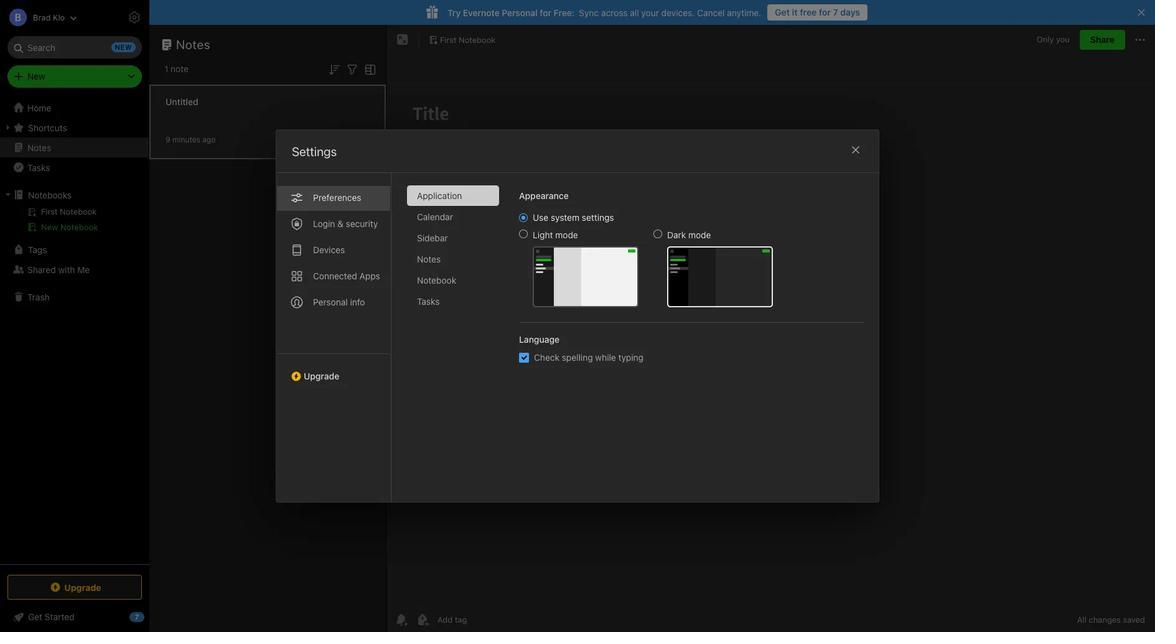 Task type: locate. For each thing, give the bounding box(es) containing it.
notes link
[[0, 138, 149, 158]]

personal
[[502, 7, 538, 18], [313, 297, 348, 308]]

check spelling while typing
[[534, 352, 644, 363]]

only
[[1037, 34, 1054, 44]]

for left 7
[[819, 7, 831, 17]]

new inside new popup button
[[27, 71, 45, 82]]

0 horizontal spatial tasks
[[27, 162, 50, 173]]

all
[[1078, 615, 1087, 625]]

None search field
[[16, 36, 133, 59]]

notebook inside note window element
[[459, 35, 496, 45]]

1 vertical spatial tasks
[[417, 296, 440, 307]]

new
[[27, 71, 45, 82], [41, 222, 58, 232]]

for for free:
[[540, 7, 552, 18]]

evernote
[[463, 7, 500, 18]]

new notebook button
[[0, 220, 149, 235]]

Note Editor text field
[[387, 85, 1156, 607]]

notes down sidebar
[[417, 254, 441, 265]]

new for new
[[27, 71, 45, 82]]

shared with me link
[[0, 260, 149, 280]]

notebook up tasks tab on the top left of page
[[417, 275, 457, 286]]

notes inside tab
[[417, 254, 441, 265]]

close image
[[849, 143, 864, 158]]

tasks down the notebook tab
[[417, 296, 440, 307]]

notes tab
[[407, 249, 499, 270]]

1 horizontal spatial personal
[[502, 7, 538, 18]]

notebook inside group
[[60, 222, 98, 232]]

7
[[833, 7, 839, 17]]

1 mode from the left
[[556, 230, 578, 240]]

tab list containing preferences
[[276, 173, 392, 502]]

1 vertical spatial personal
[[313, 297, 348, 308]]

tab list
[[276, 173, 392, 502], [407, 186, 509, 502]]

2 horizontal spatial notes
[[417, 254, 441, 265]]

note
[[171, 64, 189, 74]]

0 vertical spatial new
[[27, 71, 45, 82]]

1 vertical spatial new
[[41, 222, 58, 232]]

expand note image
[[395, 32, 410, 47]]

get
[[775, 7, 790, 17]]

new up tags
[[41, 222, 58, 232]]

info
[[350, 297, 365, 308]]

first notebook button
[[425, 31, 500, 49]]

0 horizontal spatial upgrade
[[64, 582, 101, 593]]

1 horizontal spatial tab list
[[407, 186, 509, 502]]

1 for from the left
[[819, 7, 831, 17]]

new notebook group
[[0, 205, 149, 240]]

tree
[[0, 98, 149, 564]]

for inside 'get it free for 7 days' button
[[819, 7, 831, 17]]

0 vertical spatial tasks
[[27, 162, 50, 173]]

new for new notebook
[[41, 222, 58, 232]]

shortcuts
[[28, 122, 67, 133]]

1 horizontal spatial tasks
[[417, 296, 440, 307]]

home
[[27, 102, 51, 113]]

option group
[[519, 212, 773, 308]]

tags button
[[0, 240, 149, 260]]

Use system settings radio
[[519, 214, 528, 222]]

application tab
[[407, 186, 499, 206]]

get it free for 7 days button
[[768, 4, 868, 21]]

notebook for new notebook
[[60, 222, 98, 232]]

0 horizontal spatial personal
[[313, 297, 348, 308]]

option group containing use system settings
[[519, 212, 773, 308]]

first notebook
[[440, 35, 496, 45]]

1 note
[[164, 64, 189, 74]]

2 vertical spatial notebook
[[417, 275, 457, 286]]

tasks
[[27, 162, 50, 173], [417, 296, 440, 307]]

upgrade
[[304, 371, 340, 382], [64, 582, 101, 593]]

it
[[792, 7, 798, 17]]

spelling
[[562, 352, 593, 363]]

all
[[630, 7, 639, 18]]

light
[[533, 230, 553, 240]]

0 vertical spatial notebook
[[459, 35, 496, 45]]

0 horizontal spatial notes
[[27, 142, 51, 153]]

for left free:
[[540, 7, 552, 18]]

shared
[[27, 264, 56, 275]]

calendar
[[417, 212, 453, 222]]

new up home
[[27, 71, 45, 82]]

mode down system
[[556, 230, 578, 240]]

0 horizontal spatial tab list
[[276, 173, 392, 502]]

9
[[166, 135, 170, 144]]

days
[[841, 7, 860, 17]]

2 for from the left
[[540, 7, 552, 18]]

notebook down evernote
[[459, 35, 496, 45]]

1 horizontal spatial notebook
[[417, 275, 457, 286]]

sidebar
[[417, 233, 448, 243]]

0 vertical spatial personal
[[502, 7, 538, 18]]

trash
[[27, 292, 50, 302]]

1 horizontal spatial upgrade button
[[276, 354, 391, 387]]

trash link
[[0, 287, 149, 307]]

1 horizontal spatial for
[[819, 7, 831, 17]]

free:
[[554, 7, 575, 18]]

0 vertical spatial upgrade button
[[276, 354, 391, 387]]

appearance
[[519, 191, 569, 201]]

tasks up notebooks
[[27, 162, 50, 173]]

notebook
[[459, 35, 496, 45], [60, 222, 98, 232], [417, 275, 457, 286]]

0 horizontal spatial for
[[540, 7, 552, 18]]

with
[[58, 264, 75, 275]]

all changes saved
[[1078, 615, 1146, 625]]

1 horizontal spatial mode
[[689, 230, 711, 240]]

1 vertical spatial notebook
[[60, 222, 98, 232]]

personal down connected
[[313, 297, 348, 308]]

me
[[77, 264, 90, 275]]

notebook tab
[[407, 270, 499, 291]]

settings
[[582, 212, 614, 223]]

mode right dark
[[689, 230, 711, 240]]

dark
[[667, 230, 686, 240]]

untitled
[[166, 96, 198, 107]]

1 vertical spatial notes
[[27, 142, 51, 153]]

shared with me
[[27, 264, 90, 275]]

2 horizontal spatial notebook
[[459, 35, 496, 45]]

notes
[[176, 37, 210, 52], [27, 142, 51, 153], [417, 254, 441, 265]]

notebook up tags button
[[60, 222, 98, 232]]

2 mode from the left
[[689, 230, 711, 240]]

tasks tab
[[407, 291, 499, 312]]

1 horizontal spatial upgrade
[[304, 371, 340, 382]]

you
[[1057, 34, 1070, 44]]

for for 7
[[819, 7, 831, 17]]

tasks inside button
[[27, 162, 50, 173]]

try evernote personal for free: sync across all your devices. cancel anytime.
[[448, 7, 762, 18]]

upgrade button
[[276, 354, 391, 387], [7, 575, 142, 600]]

0 horizontal spatial upgrade button
[[7, 575, 142, 600]]

0 vertical spatial upgrade
[[304, 371, 340, 382]]

tab list containing application
[[407, 186, 509, 502]]

personal right evernote
[[502, 7, 538, 18]]

0 vertical spatial notes
[[176, 37, 210, 52]]

mode
[[556, 230, 578, 240], [689, 230, 711, 240]]

0 horizontal spatial notebook
[[60, 222, 98, 232]]

notes down shortcuts
[[27, 142, 51, 153]]

Dark mode radio
[[654, 230, 662, 238]]

login
[[313, 219, 335, 229]]

notes up note
[[176, 37, 210, 52]]

2 vertical spatial notes
[[417, 254, 441, 265]]

first
[[440, 35, 457, 45]]

0 horizontal spatial mode
[[556, 230, 578, 240]]

connected
[[313, 271, 357, 281]]

for
[[819, 7, 831, 17], [540, 7, 552, 18]]

new inside new notebook button
[[41, 222, 58, 232]]

personal info
[[313, 297, 365, 308]]

use system settings
[[533, 212, 614, 223]]

saved
[[1124, 615, 1146, 625]]

your
[[642, 7, 659, 18]]



Task type: describe. For each thing, give the bounding box(es) containing it.
get it free for 7 days
[[775, 7, 860, 17]]

typing
[[619, 352, 644, 363]]

tags
[[28, 244, 47, 255]]

dark mode
[[667, 230, 711, 240]]

use
[[533, 212, 549, 223]]

share button
[[1080, 30, 1126, 50]]

1 horizontal spatial notes
[[176, 37, 210, 52]]

Search text field
[[16, 36, 133, 59]]

settings image
[[127, 10, 142, 25]]

preferences
[[313, 192, 361, 203]]

shortcuts button
[[0, 118, 149, 138]]

apps
[[360, 271, 380, 281]]

security
[[346, 219, 378, 229]]

changes
[[1089, 615, 1121, 625]]

new button
[[7, 65, 142, 88]]

1 vertical spatial upgrade button
[[7, 575, 142, 600]]

notebooks
[[28, 190, 72, 200]]

new notebook
[[41, 222, 98, 232]]

check
[[534, 352, 560, 363]]

1 vertical spatial upgrade
[[64, 582, 101, 593]]

1
[[164, 64, 168, 74]]

light mode
[[533, 230, 578, 240]]

cancel
[[697, 7, 725, 18]]

mode for light mode
[[556, 230, 578, 240]]

Light mode radio
[[519, 230, 528, 238]]

notebook for first notebook
[[459, 35, 496, 45]]

calendar tab
[[407, 207, 499, 227]]

home link
[[0, 98, 149, 118]]

only you
[[1037, 34, 1070, 44]]

language
[[519, 334, 560, 345]]

across
[[601, 7, 628, 18]]

try
[[448, 7, 461, 18]]

note window element
[[387, 25, 1156, 633]]

sidebar tab
[[407, 228, 499, 248]]

tab list for application
[[276, 173, 392, 502]]

tree containing home
[[0, 98, 149, 564]]

notebook inside tab
[[417, 275, 457, 286]]

9 minutes ago
[[166, 135, 216, 144]]

application
[[417, 191, 462, 201]]

add a reminder image
[[394, 613, 409, 628]]

ago
[[202, 135, 216, 144]]

login & security
[[313, 219, 378, 229]]

minutes
[[172, 135, 200, 144]]

&
[[338, 219, 344, 229]]

devices
[[313, 245, 345, 255]]

tasks inside tasks tab
[[417, 296, 440, 307]]

expand notebooks image
[[3, 190, 13, 200]]

notebooks link
[[0, 185, 149, 205]]

share
[[1091, 34, 1115, 45]]

Check spelling while typing checkbox
[[519, 353, 529, 363]]

while
[[596, 352, 616, 363]]

anytime.
[[727, 7, 762, 18]]

free
[[800, 7, 817, 17]]

system
[[551, 212, 580, 223]]

settings
[[292, 144, 337, 159]]

add tag image
[[415, 613, 430, 628]]

connected apps
[[313, 271, 380, 281]]

sync
[[579, 7, 599, 18]]

mode for dark mode
[[689, 230, 711, 240]]

tab list for appearance
[[407, 186, 509, 502]]

upgrade button inside tab list
[[276, 354, 391, 387]]

devices.
[[662, 7, 695, 18]]

tasks button
[[0, 158, 149, 177]]



Task type: vqa. For each thing, say whether or not it's contained in the screenshot.
Filter tasks field
no



